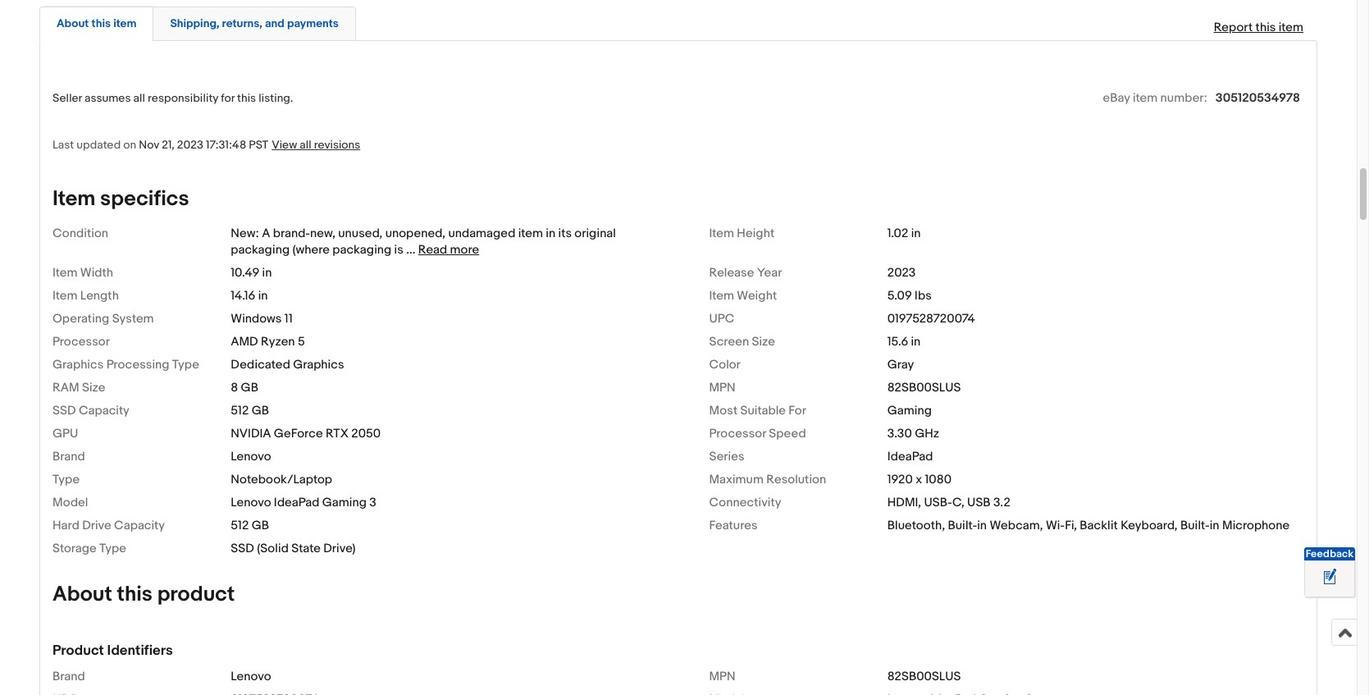 Task type: describe. For each thing, give the bounding box(es) containing it.
c,
[[953, 495, 965, 510]]

1 vertical spatial ideapad
[[274, 495, 320, 510]]

weight
[[737, 288, 777, 303]]

ssd capacity
[[53, 403, 130, 418]]

item length
[[53, 288, 119, 303]]

item for item length
[[53, 288, 78, 303]]

speed
[[769, 426, 806, 441]]

lenovo for series
[[231, 449, 271, 464]]

512 gb for hard drive capacity
[[231, 518, 269, 533]]

number:
[[1161, 90, 1208, 106]]

0 horizontal spatial type
[[53, 472, 80, 487]]

1.02 in
[[888, 225, 921, 241]]

processor for processor
[[53, 334, 110, 349]]

undamaged
[[448, 225, 516, 241]]

512 for ssd capacity
[[231, 403, 249, 418]]

notebook/laptop
[[231, 472, 332, 487]]

8 gb
[[231, 380, 258, 395]]

item inside 'about this item' button
[[113, 16, 137, 30]]

3.30 ghz
[[888, 426, 940, 441]]

hard drive capacity
[[53, 518, 165, 533]]

0 vertical spatial capacity
[[79, 403, 130, 418]]

item inside report this item link
[[1279, 19, 1304, 35]]

about this product
[[53, 582, 235, 607]]

size for screen size
[[752, 334, 776, 349]]

2 lenovo from the top
[[231, 495, 271, 510]]

1 vertical spatial capacity
[[114, 518, 165, 533]]

size for ram size
[[82, 380, 105, 395]]

ssd for ssd capacity
[[53, 403, 76, 418]]

in inside new: a brand-new, unused, unopened, undamaged item in its original packaging (where packaging is ...
[[546, 225, 556, 241]]

fi,
[[1065, 518, 1078, 533]]

listing.
[[259, 91, 293, 105]]

product
[[53, 642, 104, 659]]

ryzen
[[261, 334, 295, 349]]

ebay
[[1104, 90, 1131, 106]]

screen size
[[709, 334, 776, 349]]

2050
[[351, 426, 381, 441]]

21,
[[162, 138, 174, 152]]

in right 10.49
[[262, 265, 272, 280]]

storage
[[53, 541, 96, 556]]

14.16
[[231, 288, 256, 303]]

1 built- from the left
[[948, 518, 978, 533]]

mpn for 8 gb
[[709, 380, 736, 395]]

1.02
[[888, 225, 909, 241]]

screen
[[709, 334, 749, 349]]

payments
[[287, 16, 339, 30]]

read
[[418, 242, 447, 257]]

shipping,
[[170, 16, 220, 30]]

item inside new: a brand-new, unused, unopened, undamaged item in its original packaging (where packaging is ...
[[518, 225, 543, 241]]

operating
[[53, 311, 109, 326]]

length
[[80, 288, 119, 303]]

dedicated
[[231, 357, 290, 372]]

ssd for ssd (solid state drive)
[[231, 541, 254, 556]]

3
[[369, 495, 377, 510]]

about for about this item
[[57, 16, 89, 30]]

in right 15.6
[[911, 334, 921, 349]]

item for item specifics
[[53, 186, 96, 211]]

1 packaging from the left
[[231, 242, 290, 257]]

shipping, returns, and payments button
[[170, 15, 339, 31]]

webcam,
[[990, 518, 1044, 533]]

maximum
[[709, 472, 764, 487]]

ssd (solid state drive)
[[231, 541, 356, 556]]

pst
[[249, 138, 269, 152]]

brand for series
[[53, 449, 85, 464]]

connectivity
[[709, 495, 782, 510]]

1 vertical spatial all
[[300, 138, 312, 152]]

series
[[709, 449, 745, 464]]

item for item width
[[53, 265, 78, 280]]

maximum resolution
[[709, 472, 827, 487]]

in right the 14.16
[[258, 288, 268, 303]]

usb
[[968, 495, 991, 510]]

assumes
[[85, 91, 131, 105]]

hard
[[53, 518, 79, 533]]

ghz
[[915, 426, 940, 441]]

nvidia
[[231, 426, 271, 441]]

read more
[[418, 242, 479, 257]]

this for about this item
[[91, 16, 111, 30]]

in left microphone
[[1210, 518, 1220, 533]]

2 vertical spatial type
[[99, 541, 126, 556]]

about for about this product
[[53, 582, 112, 607]]

microphone
[[1223, 518, 1290, 533]]

amd
[[231, 334, 258, 349]]

1 graphics from the left
[[53, 357, 104, 372]]

ebay item number: 305120534978
[[1104, 90, 1301, 106]]

5
[[298, 334, 305, 349]]

gb for ssd capacity
[[252, 403, 269, 418]]

shipping, returns, and payments
[[170, 16, 339, 30]]

drive
[[82, 518, 111, 533]]

0 vertical spatial gaming
[[888, 403, 932, 418]]

nvidia geforce rtx 2050
[[231, 426, 381, 441]]

revisions
[[314, 138, 360, 152]]

15.6
[[888, 334, 909, 349]]

1080
[[925, 472, 952, 487]]

windows
[[231, 311, 282, 326]]

gpu
[[53, 426, 78, 441]]

and
[[265, 16, 285, 30]]

original
[[575, 225, 616, 241]]

this for about this product
[[117, 582, 153, 607]]

windows 11
[[231, 311, 293, 326]]

0 vertical spatial all
[[133, 91, 145, 105]]

item weight
[[709, 288, 777, 303]]

ram size
[[53, 380, 105, 395]]

view all revisions link
[[269, 137, 360, 152]]

product identifiers
[[53, 642, 173, 659]]

11
[[285, 311, 293, 326]]

updated
[[77, 138, 121, 152]]

bluetooth, built-in webcam, wi-fi, backlit keyboard, built-in microphone
[[888, 518, 1290, 533]]

item for item weight
[[709, 288, 735, 303]]

geforce
[[274, 426, 323, 441]]

x
[[916, 472, 923, 487]]

5.09 lbs
[[888, 288, 932, 303]]

color
[[709, 357, 741, 372]]

new:
[[231, 225, 259, 241]]



Task type: locate. For each thing, give the bounding box(es) containing it.
2 mpn from the top
[[709, 669, 736, 684]]

brand for mpn
[[53, 669, 85, 684]]

1 lenovo from the top
[[231, 449, 271, 464]]

last
[[53, 138, 74, 152]]

built- right keyboard,
[[1181, 518, 1210, 533]]

processor up series
[[709, 426, 766, 441]]

2023
[[177, 138, 203, 152], [888, 265, 916, 280]]

1 horizontal spatial gaming
[[888, 403, 932, 418]]

this right for
[[237, 91, 256, 105]]

bluetooth,
[[888, 518, 946, 533]]

1920
[[888, 472, 913, 487]]

tab list
[[39, 3, 1318, 41]]

in right 1.02
[[912, 225, 921, 241]]

type up model
[[53, 472, 80, 487]]

1 horizontal spatial type
[[99, 541, 126, 556]]

0 vertical spatial 2023
[[177, 138, 203, 152]]

0197528720074
[[888, 311, 976, 326]]

1 512 from the top
[[231, 403, 249, 418]]

2 512 from the top
[[231, 518, 249, 533]]

1 512 gb from the top
[[231, 403, 269, 418]]

ideapad
[[888, 449, 933, 464], [274, 495, 320, 510]]

gray
[[888, 357, 915, 372]]

82sb00slus
[[888, 380, 961, 395], [888, 669, 961, 684]]

item left height
[[709, 225, 735, 241]]

mpn for lenovo
[[709, 669, 736, 684]]

report this item link
[[1206, 11, 1312, 43]]

wi-
[[1046, 518, 1065, 533]]

state
[[292, 541, 321, 556]]

0 horizontal spatial gaming
[[322, 495, 367, 510]]

2023 up 5.09
[[888, 265, 916, 280]]

view
[[272, 138, 297, 152]]

0 horizontal spatial built-
[[948, 518, 978, 533]]

0 vertical spatial processor
[[53, 334, 110, 349]]

type down hard drive capacity
[[99, 541, 126, 556]]

0 vertical spatial 512
[[231, 403, 249, 418]]

item right ebay
[[1133, 90, 1158, 106]]

512 down 8 gb
[[231, 403, 249, 418]]

1 vertical spatial ssd
[[231, 541, 254, 556]]

brand-
[[273, 225, 310, 241]]

0 horizontal spatial ideapad
[[274, 495, 320, 510]]

this up identifiers
[[117, 582, 153, 607]]

new: a brand-new, unused, unopened, undamaged item in its original packaging (where packaging is ...
[[231, 225, 616, 257]]

gb for ram size
[[241, 380, 258, 395]]

1 horizontal spatial all
[[300, 138, 312, 152]]

hdmi,
[[888, 495, 922, 510]]

about inside 'about this item' button
[[57, 16, 89, 30]]

1 vertical spatial lenovo
[[231, 495, 271, 510]]

its
[[559, 225, 572, 241]]

report
[[1214, 19, 1253, 35]]

gaming
[[888, 403, 932, 418], [322, 495, 367, 510]]

10.49
[[231, 265, 259, 280]]

1 vertical spatial gb
[[252, 403, 269, 418]]

82sb00slus for lenovo
[[888, 669, 961, 684]]

item
[[53, 186, 96, 211], [709, 225, 735, 241], [53, 265, 78, 280], [53, 288, 78, 303], [709, 288, 735, 303]]

2023 right 21,
[[177, 138, 203, 152]]

lenovo ideapad gaming 3
[[231, 495, 377, 510]]

2 built- from the left
[[1181, 518, 1210, 533]]

gb up nvidia
[[252, 403, 269, 418]]

product
[[157, 582, 235, 607]]

1 horizontal spatial graphics
[[293, 357, 344, 372]]

0 horizontal spatial size
[[82, 380, 105, 395]]

0 vertical spatial 512 gb
[[231, 403, 269, 418]]

nov
[[139, 138, 159, 152]]

item right the report
[[1279, 19, 1304, 35]]

1 vertical spatial 82sb00slus
[[888, 669, 961, 684]]

1 vertical spatial mpn
[[709, 669, 736, 684]]

82sb00slus for 8 gb
[[888, 380, 961, 395]]

512
[[231, 403, 249, 418], [231, 518, 249, 533]]

this inside button
[[91, 16, 111, 30]]

gb right '8'
[[241, 380, 258, 395]]

1 horizontal spatial ssd
[[231, 541, 254, 556]]

512 gb up (solid
[[231, 518, 269, 533]]

ssd
[[53, 403, 76, 418], [231, 541, 254, 556]]

for
[[221, 91, 235, 105]]

most suitable for
[[709, 403, 807, 418]]

1 vertical spatial type
[[53, 472, 80, 487]]

condition
[[53, 225, 108, 241]]

size
[[752, 334, 776, 349], [82, 380, 105, 395]]

3.2
[[994, 495, 1011, 510]]

512 for hard drive capacity
[[231, 518, 249, 533]]

size right 'screen'
[[752, 334, 776, 349]]

1 vertical spatial gaming
[[322, 495, 367, 510]]

0 vertical spatial mpn
[[709, 380, 736, 395]]

...
[[406, 242, 416, 257]]

512 up ssd (solid state drive)
[[231, 518, 249, 533]]

(where
[[293, 242, 330, 257]]

2 vertical spatial gb
[[252, 518, 269, 533]]

0 horizontal spatial graphics
[[53, 357, 104, 372]]

0 horizontal spatial packaging
[[231, 242, 290, 257]]

item up condition on the top of the page
[[53, 186, 96, 211]]

graphics up ram size
[[53, 357, 104, 372]]

ideapad down notebook/laptop
[[274, 495, 320, 510]]

1 vertical spatial brand
[[53, 669, 85, 684]]

0 vertical spatial ideapad
[[888, 449, 933, 464]]

ssd left (solid
[[231, 541, 254, 556]]

0 vertical spatial type
[[172, 357, 199, 372]]

built-
[[948, 518, 978, 533], [1181, 518, 1210, 533]]

type right processing
[[172, 357, 199, 372]]

a
[[262, 225, 270, 241]]

1 horizontal spatial 2023
[[888, 265, 916, 280]]

lenovo
[[231, 449, 271, 464], [231, 495, 271, 510], [231, 669, 271, 684]]

graphics down 5
[[293, 357, 344, 372]]

brand down product
[[53, 669, 85, 684]]

item up item length
[[53, 265, 78, 280]]

gb for hard drive capacity
[[252, 518, 269, 533]]

item left the 'its'
[[518, 225, 543, 241]]

0 vertical spatial brand
[[53, 449, 85, 464]]

processor down operating
[[53, 334, 110, 349]]

brand down gpu on the left bottom of page
[[53, 449, 85, 464]]

1 vertical spatial processor
[[709, 426, 766, 441]]

512 gb for ssd capacity
[[231, 403, 269, 418]]

in down usb
[[978, 518, 987, 533]]

item for item height
[[709, 225, 735, 241]]

ideapad down 3.30 ghz
[[888, 449, 933, 464]]

in left the 'its'
[[546, 225, 556, 241]]

0 horizontal spatial ssd
[[53, 403, 76, 418]]

1 horizontal spatial packaging
[[333, 242, 392, 257]]

about down storage type
[[53, 582, 112, 607]]

lbs
[[915, 288, 932, 303]]

gaming left '3'
[[322, 495, 367, 510]]

0 vertical spatial gb
[[241, 380, 258, 395]]

returns,
[[222, 16, 263, 30]]

rtx
[[326, 426, 349, 441]]

on
[[123, 138, 136, 152]]

processor for processor speed
[[709, 426, 766, 441]]

2 vertical spatial lenovo
[[231, 669, 271, 684]]

1 vertical spatial 2023
[[888, 265, 916, 280]]

item up upc
[[709, 288, 735, 303]]

1 mpn from the top
[[709, 380, 736, 395]]

capacity
[[79, 403, 130, 418], [114, 518, 165, 533]]

1 vertical spatial 512
[[231, 518, 249, 533]]

1 82sb00slus from the top
[[888, 380, 961, 395]]

more
[[450, 242, 479, 257]]

1 horizontal spatial built-
[[1181, 518, 1210, 533]]

0 horizontal spatial processor
[[53, 334, 110, 349]]

512 gb
[[231, 403, 269, 418], [231, 518, 269, 533]]

512 gb up nvidia
[[231, 403, 269, 418]]

0 vertical spatial ssd
[[53, 403, 76, 418]]

1 vertical spatial 512 gb
[[231, 518, 269, 533]]

1 brand from the top
[[53, 449, 85, 464]]

model
[[53, 495, 88, 510]]

3 lenovo from the top
[[231, 669, 271, 684]]

0 vertical spatial 82sb00slus
[[888, 380, 961, 395]]

read more button
[[418, 242, 479, 257]]

2 graphics from the left
[[293, 357, 344, 372]]

about up seller
[[57, 16, 89, 30]]

2 horizontal spatial type
[[172, 357, 199, 372]]

1 horizontal spatial processor
[[709, 426, 766, 441]]

this for report this item
[[1256, 19, 1276, 35]]

1 vertical spatial about
[[53, 582, 112, 607]]

3.30
[[888, 426, 912, 441]]

0 vertical spatial about
[[57, 16, 89, 30]]

drive)
[[324, 541, 356, 556]]

dedicated graphics
[[231, 357, 344, 372]]

item up operating
[[53, 288, 78, 303]]

1 horizontal spatial ideapad
[[888, 449, 933, 464]]

8
[[231, 380, 238, 395]]

item left shipping,
[[113, 16, 137, 30]]

release
[[709, 265, 755, 280]]

feedback
[[1306, 547, 1354, 561]]

0 vertical spatial size
[[752, 334, 776, 349]]

report this item
[[1214, 19, 1304, 35]]

size up ssd capacity
[[82, 380, 105, 395]]

features
[[709, 518, 758, 533]]

this right the report
[[1256, 19, 1276, 35]]

is
[[394, 242, 404, 257]]

capacity right drive
[[114, 518, 165, 533]]

graphics
[[53, 357, 104, 372], [293, 357, 344, 372]]

2 packaging from the left
[[333, 242, 392, 257]]

ssd up gpu on the left bottom of page
[[53, 403, 76, 418]]

most
[[709, 403, 738, 418]]

packaging down unused,
[[333, 242, 392, 257]]

15.6 in
[[888, 334, 921, 349]]

responsibility
[[148, 91, 218, 105]]

packaging down a
[[231, 242, 290, 257]]

seller assumes all responsibility for this listing.
[[53, 91, 293, 105]]

gaming up 3.30 ghz
[[888, 403, 932, 418]]

ram
[[53, 380, 79, 395]]

1 vertical spatial size
[[82, 380, 105, 395]]

all right assumes
[[133, 91, 145, 105]]

width
[[80, 265, 113, 280]]

resolution
[[767, 472, 827, 487]]

amd ryzen 5
[[231, 334, 305, 349]]

this up assumes
[[91, 16, 111, 30]]

all
[[133, 91, 145, 105], [300, 138, 312, 152]]

0 horizontal spatial 2023
[[177, 138, 203, 152]]

tab list containing about this item
[[39, 3, 1318, 41]]

1 horizontal spatial size
[[752, 334, 776, 349]]

2 512 gb from the top
[[231, 518, 269, 533]]

height
[[737, 225, 775, 241]]

0 horizontal spatial all
[[133, 91, 145, 105]]

2 82sb00slus from the top
[[888, 669, 961, 684]]

operating system
[[53, 311, 154, 326]]

0 vertical spatial lenovo
[[231, 449, 271, 464]]

backlit
[[1080, 518, 1118, 533]]

14.16 in
[[231, 288, 268, 303]]

identifiers
[[107, 642, 173, 659]]

capacity down ram size
[[79, 403, 130, 418]]

built- down c,
[[948, 518, 978, 533]]

lenovo for mpn
[[231, 669, 271, 684]]

hdmi, usb-c, usb 3.2
[[888, 495, 1011, 510]]

2 brand from the top
[[53, 669, 85, 684]]

item height
[[709, 225, 775, 241]]

about this item
[[57, 16, 137, 30]]

gb up (solid
[[252, 518, 269, 533]]

about this item button
[[57, 15, 137, 31]]

all right view
[[300, 138, 312, 152]]



Task type: vqa. For each thing, say whether or not it's contained in the screenshot.
the right |
no



